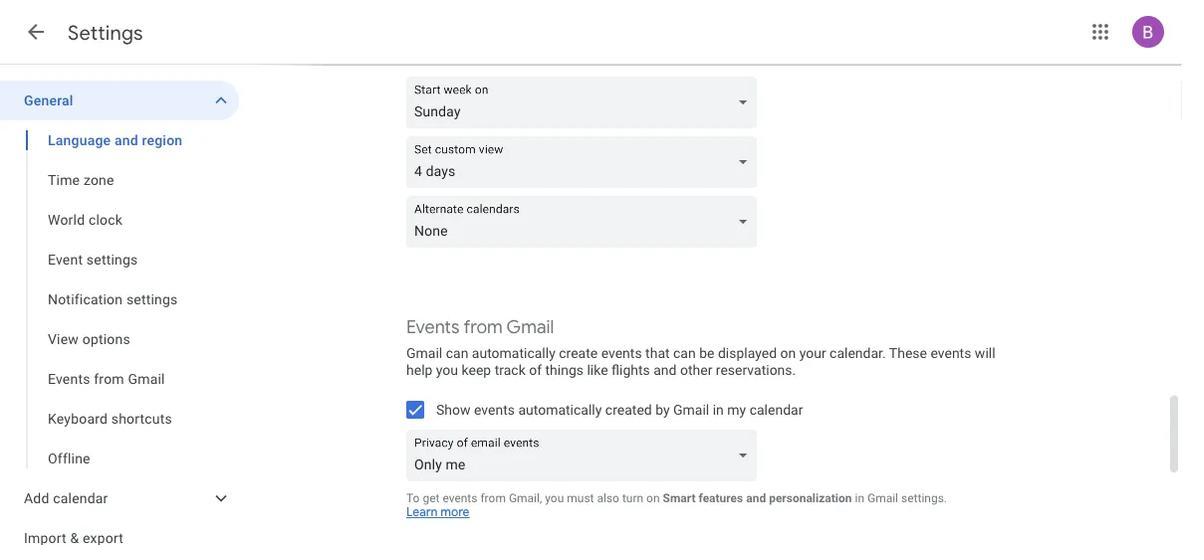 Task type: locate. For each thing, give the bounding box(es) containing it.
0 vertical spatial events
[[406, 316, 460, 339]]

and left region
[[114, 132, 138, 148]]

0 vertical spatial and
[[114, 132, 138, 148]]

1 vertical spatial in
[[855, 492, 865, 505]]

on inside to get events from gmail, you must also turn on smart features and personalization in gmail settings. learn more
[[647, 492, 660, 505]]

smart
[[663, 492, 696, 505]]

settings for notification settings
[[126, 291, 178, 308]]

from inside the events from gmail gmail can automatically create events that can be displayed on your calendar. these events will help you keep track of things like flights and other reservations.
[[464, 316, 503, 339]]

1 horizontal spatial events
[[406, 316, 460, 339]]

can
[[446, 346, 468, 362], [673, 346, 696, 362]]

events up help
[[406, 316, 460, 339]]

1 horizontal spatial and
[[654, 362, 677, 378]]

can left the be
[[673, 346, 696, 362]]

gmail inside group
[[128, 371, 165, 387]]

1 vertical spatial settings
[[126, 291, 178, 308]]

1 vertical spatial events
[[48, 371, 90, 387]]

gmail up shortcuts
[[128, 371, 165, 387]]

events inside group
[[48, 371, 90, 387]]

1 horizontal spatial calendar
[[750, 402, 803, 418]]

1 horizontal spatial on
[[780, 346, 796, 362]]

0 horizontal spatial events
[[48, 371, 90, 387]]

2 vertical spatial from
[[481, 492, 506, 505]]

0 vertical spatial on
[[780, 346, 796, 362]]

gmail right by
[[673, 402, 709, 418]]

calendar inside tree
[[53, 491, 108, 507]]

gmail left settings.
[[868, 492, 898, 505]]

my
[[727, 402, 746, 418]]

learn
[[406, 505, 438, 520]]

0 vertical spatial you
[[436, 362, 458, 378]]

event settings
[[48, 251, 138, 268]]

tree
[[0, 81, 239, 546]]

settings up the notification settings
[[87, 251, 138, 268]]

calendar
[[750, 402, 803, 418], [53, 491, 108, 507]]

notification
[[48, 291, 123, 308]]

create
[[559, 346, 598, 362]]

and inside to get events from gmail, you must also turn on smart features and personalization in gmail settings. learn more
[[746, 492, 766, 505]]

offline
[[48, 451, 90, 467]]

time zone
[[48, 172, 114, 188]]

and
[[114, 132, 138, 148], [654, 362, 677, 378], [746, 492, 766, 505]]

settings
[[87, 251, 138, 268], [126, 291, 178, 308]]

events
[[601, 346, 642, 362], [931, 346, 972, 362], [474, 402, 515, 418], [443, 492, 478, 505]]

and right the features
[[746, 492, 766, 505]]

calendar right the my
[[750, 402, 803, 418]]

features
[[699, 492, 743, 505]]

in
[[713, 402, 724, 418], [855, 492, 865, 505]]

you inside the events from gmail gmail can automatically create events that can be displayed on your calendar. these events will help you keep track of things like flights and other reservations.
[[436, 362, 458, 378]]

settings.
[[901, 492, 947, 505]]

turn
[[622, 492, 644, 505]]

from inside group
[[94, 371, 124, 387]]

1 horizontal spatial you
[[545, 492, 564, 505]]

and inside the events from gmail gmail can automatically create events that can be displayed on your calendar. these events will help you keep track of things like flights and other reservations.
[[654, 362, 677, 378]]

show events automatically created by gmail in my calendar
[[436, 402, 803, 418]]

from inside to get events from gmail, you must also turn on smart features and personalization in gmail settings. learn more
[[481, 492, 506, 505]]

1 vertical spatial you
[[545, 492, 564, 505]]

you inside to get events from gmail, you must also turn on smart features and personalization in gmail settings. learn more
[[545, 492, 564, 505]]

0 vertical spatial in
[[713, 402, 724, 418]]

view
[[48, 331, 79, 348]]

region
[[142, 132, 183, 148]]

other
[[680, 362, 713, 378]]

add calendar
[[24, 491, 108, 507]]

personalization
[[769, 492, 852, 505]]

0 vertical spatial automatically
[[472, 346, 556, 362]]

learn more link
[[406, 505, 470, 520]]

tree containing general
[[0, 81, 239, 546]]

1 horizontal spatial can
[[673, 346, 696, 362]]

1 vertical spatial on
[[647, 492, 660, 505]]

0 horizontal spatial can
[[446, 346, 468, 362]]

group
[[0, 121, 239, 479]]

None field
[[406, 77, 765, 128], [406, 136, 765, 188], [406, 196, 765, 248], [406, 430, 765, 482], [406, 77, 765, 128], [406, 136, 765, 188], [406, 196, 765, 248], [406, 430, 765, 482]]

add
[[24, 491, 49, 507]]

keyboard shortcuts
[[48, 411, 172, 427]]

general tree item
[[0, 81, 239, 121]]

on right turn
[[647, 492, 660, 505]]

track
[[495, 362, 526, 378]]

gmail up "of"
[[507, 316, 554, 339]]

events down view
[[48, 371, 90, 387]]

events left that
[[601, 346, 642, 362]]

zone
[[84, 172, 114, 188]]

from up keyboard shortcuts
[[94, 371, 124, 387]]

you right help
[[436, 362, 458, 378]]

0 horizontal spatial and
[[114, 132, 138, 148]]

1 horizontal spatial in
[[855, 492, 865, 505]]

events right get
[[443, 492, 478, 505]]

1 vertical spatial from
[[94, 371, 124, 387]]

0 horizontal spatial calendar
[[53, 491, 108, 507]]

also
[[597, 492, 619, 505]]

calendar down offline
[[53, 491, 108, 507]]

in left the my
[[713, 402, 724, 418]]

gmail
[[507, 316, 554, 339], [406, 346, 442, 362], [128, 371, 165, 387], [673, 402, 709, 418], [868, 492, 898, 505]]

from up keep
[[464, 316, 503, 339]]

automatically left create
[[472, 346, 556, 362]]

can right help
[[446, 346, 468, 362]]

1 vertical spatial calendar
[[53, 491, 108, 507]]

view options
[[48, 331, 130, 348]]

notification settings
[[48, 291, 178, 308]]

on left your
[[780, 346, 796, 362]]

0 horizontal spatial in
[[713, 402, 724, 418]]

from left gmail,
[[481, 492, 506, 505]]

clock
[[89, 212, 123, 228]]

settings for event settings
[[87, 251, 138, 268]]

events for events from gmail gmail can automatically create events that can be displayed on your calendar. these events will help you keep track of things like flights and other reservations.
[[406, 316, 460, 339]]

settings up options
[[126, 291, 178, 308]]

0 vertical spatial settings
[[87, 251, 138, 268]]

events
[[406, 316, 460, 339], [48, 371, 90, 387]]

you left must
[[545, 492, 564, 505]]

events inside the events from gmail gmail can automatically create events that can be displayed on your calendar. these events will help you keep track of things like flights and other reservations.
[[406, 316, 460, 339]]

automatically down things
[[518, 402, 602, 418]]

gmail,
[[509, 492, 542, 505]]

events left will
[[931, 346, 972, 362]]

0 vertical spatial from
[[464, 316, 503, 339]]

1 vertical spatial and
[[654, 362, 677, 378]]

on
[[780, 346, 796, 362], [647, 492, 660, 505]]

in right personalization
[[855, 492, 865, 505]]

general
[[24, 92, 73, 109]]

you
[[436, 362, 458, 378], [545, 492, 564, 505]]

options
[[82, 331, 130, 348]]

0 horizontal spatial you
[[436, 362, 458, 378]]

events inside to get events from gmail, you must also turn on smart features and personalization in gmail settings. learn more
[[443, 492, 478, 505]]

automatically
[[472, 346, 556, 362], [518, 402, 602, 418]]

2 can from the left
[[673, 346, 696, 362]]

events for events from gmail
[[48, 371, 90, 387]]

2 horizontal spatial and
[[746, 492, 766, 505]]

0 horizontal spatial on
[[647, 492, 660, 505]]

2 vertical spatial and
[[746, 492, 766, 505]]

and left other
[[654, 362, 677, 378]]

from
[[464, 316, 503, 339], [94, 371, 124, 387], [481, 492, 506, 505]]



Task type: vqa. For each thing, say whether or not it's contained in the screenshot.
Support Menu image
no



Task type: describe. For each thing, give the bounding box(es) containing it.
things
[[545, 362, 584, 378]]

from for events from gmail
[[94, 371, 124, 387]]

settings heading
[[68, 20, 143, 45]]

shortcuts
[[111, 411, 172, 427]]

on inside the events from gmail gmail can automatically create events that can be displayed on your calendar. these events will help you keep track of things like flights and other reservations.
[[780, 346, 796, 362]]

by
[[656, 402, 670, 418]]

keyboard
[[48, 411, 108, 427]]

language and region
[[48, 132, 183, 148]]

time
[[48, 172, 80, 188]]

1 can from the left
[[446, 346, 468, 362]]

be
[[699, 346, 715, 362]]

events right show
[[474, 402, 515, 418]]

show
[[436, 402, 471, 418]]

get
[[423, 492, 440, 505]]

created
[[605, 402, 652, 418]]

your
[[799, 346, 826, 362]]

group containing language and region
[[0, 121, 239, 479]]

must
[[567, 492, 594, 505]]

like
[[587, 362, 608, 378]]

that
[[646, 346, 670, 362]]

language
[[48, 132, 111, 148]]

in inside to get events from gmail, you must also turn on smart features and personalization in gmail settings. learn more
[[855, 492, 865, 505]]

these
[[889, 346, 927, 362]]

go back image
[[24, 20, 48, 44]]

events from gmail gmail can automatically create events that can be displayed on your calendar. these events will help you keep track of things like flights and other reservations.
[[406, 316, 996, 378]]

from for events from gmail gmail can automatically create events that can be displayed on your calendar. these events will help you keep track of things like flights and other reservations.
[[464, 316, 503, 339]]

automatically inside the events from gmail gmail can automatically create events that can be displayed on your calendar. these events will help you keep track of things like flights and other reservations.
[[472, 346, 556, 362]]

0 vertical spatial calendar
[[750, 402, 803, 418]]

world
[[48, 212, 85, 228]]

calendar.
[[830, 346, 886, 362]]

will
[[975, 346, 996, 362]]

event
[[48, 251, 83, 268]]

keep
[[462, 362, 491, 378]]

more
[[441, 505, 470, 520]]

to get events from gmail, you must also turn on smart features and personalization in gmail settings. learn more
[[406, 492, 947, 520]]

flights
[[612, 362, 650, 378]]

displayed
[[718, 346, 777, 362]]

world clock
[[48, 212, 123, 228]]

reservations.
[[716, 362, 796, 378]]

gmail inside to get events from gmail, you must also turn on smart features and personalization in gmail settings. learn more
[[868, 492, 898, 505]]

events from gmail
[[48, 371, 165, 387]]

to
[[406, 492, 420, 505]]

settings
[[68, 20, 143, 45]]

1 vertical spatial automatically
[[518, 402, 602, 418]]

help
[[406, 362, 433, 378]]

gmail left keep
[[406, 346, 442, 362]]

and inside group
[[114, 132, 138, 148]]

of
[[529, 362, 542, 378]]



